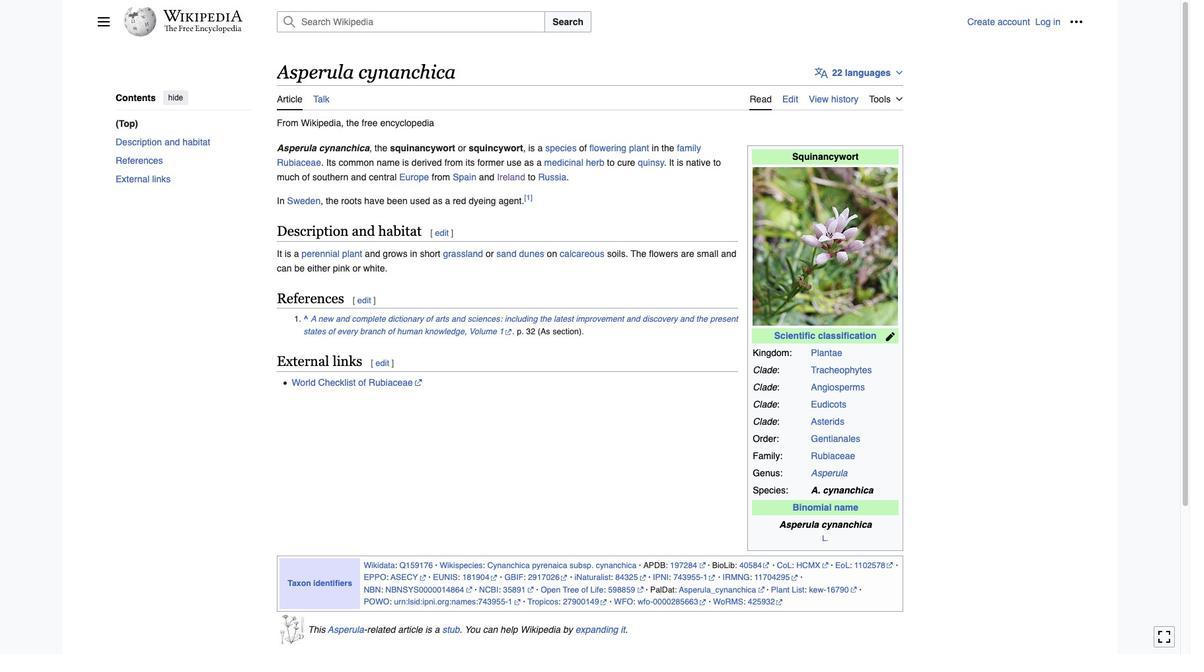 Task type: vqa. For each thing, say whether or not it's contained in the screenshot.


Task type: locate. For each thing, give the bounding box(es) containing it.
0 vertical spatial links
[[152, 173, 171, 184]]

40584
[[740, 561, 762, 570]]

binomial name asperula cynanchica l.
[[780, 503, 872, 544]]

hide button
[[163, 90, 189, 105]]

1 horizontal spatial rubiaceae
[[369, 378, 413, 388]]

22 languages
[[832, 67, 891, 78]]

1 vertical spatial asperula link
[[328, 625, 364, 635]]

wfo : wfo-0000285663
[[614, 598, 699, 607]]

article link
[[277, 86, 303, 110]]

the up (as
[[540, 314, 552, 324]]

and up every
[[336, 314, 350, 324]]

2 vertical spatial edit link
[[376, 358, 389, 368]]

(as
[[538, 327, 550, 337]]

1 horizontal spatial 1
[[508, 598, 513, 607]]

] for references
[[373, 295, 376, 305]]

external links up world
[[277, 354, 362, 370]]

asperula inside asperula cynanchica , the squinancywort or squincywort , is a species of flowering plant in the family rubiaceae . its common name is derived from its former use as a medicinal herb to cure quinsy
[[277, 143, 317, 153]]

as right used
[[433, 195, 443, 206]]

asperula down the from
[[277, 143, 317, 153]]

84325
[[616, 573, 638, 583]]

grows
[[383, 248, 408, 259]]

links inside asperula cynanchica element
[[333, 354, 362, 370]]

0 vertical spatial description
[[116, 136, 162, 147]]

1 vertical spatial description and habitat
[[277, 223, 422, 239]]

plant inside asperula cynanchica , the squinancywort or squincywort , is a species of flowering plant in the family rubiaceae . its common name is derived from its former use as a medicinal herb to cure quinsy
[[629, 143, 649, 153]]

hcmx
[[797, 561, 821, 570]]

short
[[420, 248, 441, 259]]

11704295
[[755, 573, 790, 583]]

0 vertical spatial in
[[1054, 17, 1061, 27]]

of up 27900149 link
[[582, 586, 588, 595]]

[ up short
[[431, 228, 433, 238]]

2 horizontal spatial [
[[431, 228, 433, 238]]

, inside in sweden , the roots have been used as a red dyeing agent. [1]
[[321, 195, 323, 206]]

subsp.
[[570, 561, 594, 570]]

is right article
[[425, 625, 432, 635]]

wikipedia
[[521, 625, 561, 635]]

0 vertical spatial edit link
[[435, 228, 449, 238]]

wikispecies
[[440, 561, 483, 570]]

stub icon image
[[279, 614, 305, 646]]

clade for asterids
[[753, 417, 777, 427]]

a left red
[[445, 195, 450, 206]]

powo
[[364, 598, 390, 607]]

have
[[364, 195, 385, 206]]

0 vertical spatial edit
[[435, 228, 449, 238]]

1 horizontal spatial description
[[277, 223, 349, 239]]

0 horizontal spatial to
[[528, 172, 536, 182]]

1
[[499, 327, 504, 337], [703, 573, 708, 583], [508, 598, 513, 607]]

the down free
[[375, 143, 388, 153]]

1 vertical spatial or
[[486, 248, 494, 259]]

name inside asperula cynanchica , the squinancywort or squincywort , is a species of flowering plant in the family rubiaceae . its common name is derived from its former use as a medicinal herb to cure quinsy
[[377, 157, 400, 168]]

0 horizontal spatial or
[[353, 263, 361, 273]]

0 horizontal spatial references
[[116, 155, 163, 166]]

habitat up the grows
[[378, 223, 422, 239]]

1 horizontal spatial as
[[524, 157, 534, 168]]

1 horizontal spatial edit
[[376, 358, 389, 368]]

menu image
[[97, 15, 110, 28]]

0 horizontal spatial description
[[116, 136, 162, 147]]

2 vertical spatial [
[[371, 358, 373, 368]]

edit for references
[[357, 295, 371, 305]]

links down references link
[[152, 173, 171, 184]]

of up "herb" link
[[579, 143, 587, 153]]

log in link
[[1036, 17, 1061, 27]]

is inside . it is native to much of southern and central
[[677, 157, 684, 168]]

edit link up it is a perennial plant and grows in short grassland or sand dunes on calcareous in the top of the page
[[435, 228, 449, 238]]

1 horizontal spatial or
[[458, 143, 466, 153]]

in up quinsy
[[652, 143, 659, 153]]

2 vertical spatial rubiaceae
[[811, 451, 856, 462]]

1 horizontal spatial it
[[669, 157, 674, 168]]

1 vertical spatial links
[[333, 354, 362, 370]]

1 vertical spatial 1
[[703, 573, 708, 583]]

native
[[686, 157, 711, 168]]

2 horizontal spatial in
[[1054, 17, 1061, 27]]

asperula down binomial on the bottom
[[780, 520, 819, 530]]

3 clade from the top
[[753, 400, 777, 410]]

0 horizontal spatial ]
[[373, 295, 376, 305]]

[ up complete at the top left of page
[[353, 295, 355, 305]]

gbif
[[505, 573, 524, 583]]

0 vertical spatial 1
[[499, 327, 504, 337]]

asperula for asperula cynanchica
[[277, 62, 354, 83]]

edit up it is a perennial plant and grows in short grassland or sand dunes on calcareous in the top of the page
[[435, 228, 449, 238]]

2 horizontal spatial or
[[486, 248, 494, 259]]

2 clade from the top
[[753, 382, 777, 393]]

edit link for external links
[[376, 358, 389, 368]]

fullscreen image
[[1158, 631, 1171, 644]]

description and habitat up perennial plant link
[[277, 223, 422, 239]]

related
[[367, 625, 396, 635]]

rubiaceae up much
[[277, 157, 321, 168]]

0 horizontal spatial description and habitat
[[116, 136, 210, 147]]

1 clade from the top
[[753, 365, 777, 376]]

1 vertical spatial external links
[[277, 354, 362, 370]]

1 horizontal spatial external
[[277, 354, 329, 370]]

inaturalist link
[[575, 573, 611, 583]]

425932
[[748, 598, 775, 607]]

, up common
[[370, 143, 372, 153]]

1 horizontal spatial name
[[835, 503, 859, 513]]

0 horizontal spatial as
[[433, 195, 443, 206]]

this asperula -related article is a stub . you can help wikipedia by expanding it .
[[308, 625, 628, 635]]

. left you
[[460, 625, 462, 635]]

or left sand
[[486, 248, 494, 259]]

[ edit ] up it is a perennial plant and grows in short grassland or sand dunes on calcareous in the top of the page
[[431, 228, 454, 238]]

squinancywort
[[390, 143, 455, 153]]

2 horizontal spatial edit link
[[435, 228, 449, 238]]

] up world checklist of rubiaceae link
[[392, 358, 394, 368]]

plant up pink
[[342, 248, 362, 259]]

0 vertical spatial external
[[116, 173, 150, 184]]

wfo-0000285663 link
[[638, 598, 707, 607]]

1 horizontal spatial external links
[[277, 354, 362, 370]]

0 vertical spatial references
[[116, 155, 163, 166]]

0 horizontal spatial asperula link
[[328, 625, 364, 635]]

(top) link
[[116, 114, 261, 132]]

2 clade : from the top
[[753, 382, 780, 393]]

edit for external links
[[376, 358, 389, 368]]

and down common
[[351, 172, 367, 182]]

cynanchica inside asperula cynanchica , the squinancywort or squincywort , is a species of flowering plant in the family rubiaceae . its common name is derived from its former use as a medicinal herb to cure quinsy
[[319, 143, 370, 153]]

is
[[528, 143, 535, 153], [402, 157, 409, 168], [677, 157, 684, 168], [285, 248, 291, 259], [425, 625, 432, 635]]

family
[[677, 143, 701, 153]]

edit this classification image
[[886, 332, 895, 342]]

log in and more options image
[[1070, 15, 1083, 28]]

in
[[277, 195, 285, 206]]

0 vertical spatial ]
[[451, 228, 454, 238]]

0 horizontal spatial 1
[[499, 327, 504, 337]]

identifiers
[[313, 579, 352, 589]]

0 vertical spatial rubiaceae
[[277, 157, 321, 168]]

-
[[364, 625, 367, 635]]

0 horizontal spatial name
[[377, 157, 400, 168]]

] for description and habitat
[[451, 228, 454, 238]]

and up references link
[[165, 136, 180, 147]]

l.
[[823, 534, 829, 544]]

2 horizontal spatial rubiaceae
[[811, 451, 856, 462]]

598859
[[608, 586, 636, 595]]

or for sand
[[486, 248, 494, 259]]

of left arts
[[426, 314, 433, 324]]

, up the ireland
[[523, 143, 526, 153]]

1 down 35891
[[508, 598, 513, 607]]

0 vertical spatial or
[[458, 143, 466, 153]]

open
[[541, 586, 561, 595]]

asterids
[[811, 417, 845, 427]]

1 horizontal spatial asperula link
[[811, 468, 848, 479]]

kingdom:
[[753, 348, 792, 359]]

as inside asperula cynanchica , the squinancywort or squincywort , is a species of flowering plant in the family rubiaceae . its common name is derived from its former use as a medicinal herb to cure quinsy
[[524, 157, 534, 168]]

to right ireland link
[[528, 172, 536, 182]]

nbn link
[[364, 586, 381, 595]]

asperula up the a. cynanchica
[[811, 468, 848, 479]]

of inside asperula cynanchica , the squinancywort or squincywort , is a species of flowering plant in the family rubiaceae . its common name is derived from its former use as a medicinal herb to cure quinsy
[[579, 143, 587, 153]]

1 horizontal spatial ,
[[370, 143, 372, 153]]

0 vertical spatial description and habitat
[[116, 136, 210, 147]]

2 vertical spatial ]
[[392, 358, 394, 368]]

life
[[591, 586, 604, 595]]

can right you
[[483, 625, 498, 635]]

habitat down (top) link
[[183, 136, 210, 147]]

eunis link
[[433, 573, 458, 583]]

description inside asperula cynanchica element
[[277, 223, 349, 239]]

help
[[500, 625, 518, 635]]

a
[[538, 143, 543, 153], [537, 157, 542, 168], [445, 195, 450, 206], [294, 248, 299, 259], [435, 625, 440, 635]]

scientific
[[775, 331, 816, 341]]

of
[[579, 143, 587, 153], [302, 172, 310, 182], [426, 314, 433, 324], [328, 327, 335, 337], [388, 327, 395, 337], [358, 378, 366, 388], [582, 586, 588, 595]]

1 vertical spatial [ edit ]
[[353, 295, 376, 305]]

references inside asperula cynanchica element
[[277, 291, 344, 306]]

in left short
[[410, 248, 417, 259]]

to down flowering
[[607, 157, 615, 168]]

including
[[505, 314, 538, 324]]

edit link
[[435, 228, 449, 238], [357, 295, 371, 305], [376, 358, 389, 368]]

asperula for asperula
[[811, 468, 848, 479]]

the left the family link
[[662, 143, 675, 153]]

rubiaceae link down gentianales
[[811, 451, 856, 462]]

1 horizontal spatial rubiaceae link
[[811, 451, 856, 462]]

or inside "soils. the flowers are small and can be either pink or white."
[[353, 263, 361, 273]]

1 horizontal spatial in
[[652, 143, 659, 153]]

Search Wikipedia search field
[[277, 11, 546, 32]]

cynanchica
[[487, 561, 530, 570]]

2 horizontal spatial ]
[[451, 228, 454, 238]]

Search search field
[[261, 11, 968, 32]]

p. 32
[[517, 327, 536, 337]]

tropicos : 27900149
[[528, 598, 599, 607]]

paldat: asperula_cynanchica
[[650, 586, 756, 595]]

edit link up complete at the top left of page
[[357, 295, 371, 305]]

plantae link
[[811, 348, 843, 359]]

references up a
[[277, 291, 344, 306]]

complete
[[352, 314, 386, 324]]

2 vertical spatial in
[[410, 248, 417, 259]]

wikipedia image
[[163, 10, 243, 22]]

powo link
[[364, 598, 390, 607]]

edit up complete at the top left of page
[[357, 295, 371, 305]]

description and habitat link
[[116, 132, 251, 151]]

4 clade : from the top
[[753, 417, 780, 427]]

[ up world checklist of rubiaceae link
[[371, 358, 373, 368]]

2 vertical spatial or
[[353, 263, 361, 273]]

2917026
[[528, 573, 560, 583]]

[ edit ] up world checklist of rubiaceae link
[[371, 358, 394, 368]]

clade : for asterids
[[753, 417, 780, 427]]

asperula right "this"
[[328, 625, 364, 635]]

log
[[1036, 17, 1051, 27]]

asperula up talk link
[[277, 62, 354, 83]]

1 horizontal spatial [
[[371, 358, 373, 368]]

it right quinsy link
[[669, 157, 674, 168]]

external links down references link
[[116, 173, 171, 184]]

to inside asperula cynanchica , the squinancywort or squincywort , is a species of flowering plant in the family rubiaceae . its common name is derived from its former use as a medicinal herb to cure quinsy
[[607, 157, 615, 168]]

world
[[292, 378, 316, 388]]

it left perennial
[[277, 248, 282, 259]]

1 horizontal spatial references
[[277, 291, 344, 306]]

as right use
[[524, 157, 534, 168]]

apdb:
[[644, 561, 668, 570]]

description and habitat up references link
[[116, 136, 210, 147]]

hcmx link
[[797, 561, 829, 570]]

edit up world checklist of rubiaceae link
[[376, 358, 389, 368]]

clade for eudicots
[[753, 400, 777, 410]]

description down (top)
[[116, 136, 162, 147]]

from down derived
[[432, 172, 450, 182]]

list
[[792, 586, 805, 595]]

or inside asperula cynanchica , the squinancywort or squincywort , is a species of flowering plant in the family rubiaceae . its common name is derived from its former use as a medicinal herb to cure quinsy
[[458, 143, 466, 153]]

0 horizontal spatial in
[[410, 248, 417, 259]]

, down 'southern'
[[321, 195, 323, 206]]

1 horizontal spatial edit link
[[376, 358, 389, 368]]

links up world checklist of rubiaceae on the bottom left of page
[[333, 354, 362, 370]]

1 vertical spatial in
[[652, 143, 659, 153]]

rubiaceae down gentianales
[[811, 451, 856, 462]]

in inside personal tools navigation
[[1054, 17, 1061, 27]]

2 vertical spatial edit
[[376, 358, 389, 368]]

1 horizontal spatial plant
[[629, 143, 649, 153]]

1 vertical spatial external
[[277, 354, 329, 370]]

wikispecies link
[[440, 561, 483, 570]]

cynanchica down search wikipedia search box on the top of the page
[[359, 62, 456, 83]]

2 horizontal spatial edit
[[435, 228, 449, 238]]

plant up quinsy
[[629, 143, 649, 153]]

0 vertical spatial can
[[277, 263, 292, 273]]

in right log
[[1054, 17, 1061, 27]]

and inside "soils. the flowers are small and can be either pink or white."
[[721, 248, 737, 259]]

is up europe link
[[402, 157, 409, 168]]

external
[[116, 173, 150, 184], [277, 354, 329, 370]]

roots
[[341, 195, 362, 206]]

1 horizontal spatial links
[[333, 354, 362, 370]]

to right native
[[714, 157, 721, 168]]

1 vertical spatial rubiaceae
[[369, 378, 413, 388]]

. left native
[[665, 157, 667, 168]]

1 up paldat: asperula_cynanchica
[[703, 573, 708, 583]]

agent.
[[499, 195, 524, 206]]

name up 'central'
[[377, 157, 400, 168]]

.
[[321, 157, 324, 168], [665, 157, 667, 168], [567, 172, 569, 182], [512, 327, 515, 337], [460, 625, 462, 635], [626, 625, 628, 635]]

1 horizontal spatial ]
[[392, 358, 394, 368]]

1 vertical spatial description
[[277, 223, 349, 239]]

1 vertical spatial as
[[433, 195, 443, 206]]

can inside "soils. the flowers are small and can be either pink or white."
[[277, 263, 292, 273]]

flowering
[[590, 143, 627, 153]]

and down have
[[352, 223, 375, 239]]

1 inside a new and complete dictionary of arts and sciences: including the latest improvement and discovery and the present states of every branch of human knowledge, volume 1
[[499, 327, 504, 337]]

^
[[304, 314, 308, 324]]

gbif link
[[505, 573, 524, 583]]

1 horizontal spatial habitat
[[378, 223, 422, 239]]

4 clade from the top
[[753, 417, 777, 427]]

[ edit ] up complete at the top left of page
[[353, 295, 376, 305]]

sweden
[[287, 195, 321, 206]]

view history
[[809, 94, 859, 104]]

external up world
[[277, 354, 329, 370]]

from inside asperula cynanchica , the squinancywort or squincywort , is a species of flowering plant in the family rubiaceae . its common name is derived from its former use as a medicinal herb to cure quinsy
[[445, 157, 463, 168]]

clade : for eudicots
[[753, 400, 780, 410]]

name down the a. cynanchica
[[835, 503, 859, 513]]

0 horizontal spatial edit
[[357, 295, 371, 305]]

scientific classification
[[775, 331, 877, 341]]

eppo link
[[364, 573, 386, 583]]

can
[[277, 263, 292, 273], [483, 625, 498, 635]]

1 clade : from the top
[[753, 365, 780, 376]]

of inside . it is native to much of southern and central
[[302, 172, 310, 182]]

view
[[809, 94, 829, 104]]

0 vertical spatial it
[[669, 157, 674, 168]]

can left be
[[277, 263, 292, 273]]

and inside description and habitat link
[[165, 136, 180, 147]]

1 horizontal spatial to
[[607, 157, 615, 168]]

2 horizontal spatial 1
[[703, 573, 708, 583]]

to
[[607, 157, 615, 168], [714, 157, 721, 168], [528, 172, 536, 182]]

0 horizontal spatial rubiaceae
[[277, 157, 321, 168]]

from left its
[[445, 157, 463, 168]]

derived
[[412, 157, 442, 168]]

. left its
[[321, 157, 324, 168]]

0 horizontal spatial plant
[[342, 248, 362, 259]]

0 horizontal spatial habitat
[[183, 136, 210, 147]]

the left roots
[[326, 195, 339, 206]]

] up complete at the top left of page
[[373, 295, 376, 305]]

cynanchica up common
[[319, 143, 370, 153]]

0 horizontal spatial edit link
[[357, 295, 371, 305]]

flowering plant link
[[590, 143, 649, 153]]

edit
[[435, 228, 449, 238], [357, 295, 371, 305], [376, 358, 389, 368]]

or for white.
[[353, 263, 361, 273]]

0 horizontal spatial ,
[[321, 195, 323, 206]]

0 horizontal spatial rubiaceae link
[[277, 157, 321, 168]]

asperula link right "this"
[[328, 625, 364, 635]]

stub link
[[442, 625, 460, 635]]

and right small
[[721, 248, 737, 259]]

of right much
[[302, 172, 310, 182]]

1 horizontal spatial description and habitat
[[277, 223, 422, 239]]

either
[[307, 263, 331, 273]]

rubiaceae link up much
[[277, 157, 321, 168]]

0 vertical spatial [
[[431, 228, 433, 238]]

is down the family link
[[677, 157, 684, 168]]

1 vertical spatial habitat
[[378, 223, 422, 239]]

edit link up world checklist of rubiaceae link
[[376, 358, 389, 368]]

common
[[339, 157, 374, 168]]

external links inside asperula cynanchica element
[[277, 354, 362, 370]]

2 vertical spatial [ edit ]
[[371, 358, 394, 368]]

eol link
[[836, 561, 850, 570]]

0 vertical spatial name
[[377, 157, 400, 168]]

2 horizontal spatial to
[[714, 157, 721, 168]]

[ edit ] for description and habitat
[[431, 228, 454, 238]]

or up its
[[458, 143, 466, 153]]

1 vertical spatial edit link
[[357, 295, 371, 305]]

it inside . it is native to much of southern and central
[[669, 157, 674, 168]]

edit link for description and habitat
[[435, 228, 449, 238]]

description up perennial
[[277, 223, 349, 239]]

] up grassland link
[[451, 228, 454, 238]]

1 vertical spatial can
[[483, 625, 498, 635]]

asperula link
[[811, 468, 848, 479], [328, 625, 364, 635]]

0 vertical spatial from
[[445, 157, 463, 168]]

world checklist of rubiaceae
[[292, 378, 413, 388]]

1 vertical spatial it
[[277, 248, 282, 259]]

kew-
[[809, 586, 827, 595]]

3 clade : from the top
[[753, 400, 780, 410]]



Task type: describe. For each thing, give the bounding box(es) containing it.
0 vertical spatial asperula link
[[811, 468, 848, 479]]

, for asperula cynanchica , the squinancywort or squincywort , is a species of flowering plant in the family rubiaceae . its common name is derived from its former use as a medicinal herb to cure quinsy
[[370, 143, 372, 153]]

flowers
[[649, 248, 679, 259]]

is left perennial
[[285, 248, 291, 259]]

asperula cynanchica
[[277, 62, 456, 83]]

40584 link
[[740, 561, 770, 570]]

ncbi : 35891
[[479, 586, 526, 595]]

ncbi
[[479, 586, 499, 595]]

view history link
[[809, 86, 859, 109]]

inaturalist
[[575, 573, 611, 583]]

external links link
[[116, 169, 251, 188]]

asecy
[[391, 573, 418, 583]]

of right checklist
[[358, 378, 366, 388]]

as inside in sweden , the roots have been used as a red dyeing agent. [1]
[[433, 195, 443, 206]]

to inside . it is native to much of southern and central
[[714, 157, 721, 168]]

cure
[[618, 157, 636, 168]]

read link
[[750, 86, 772, 110]]

edit link
[[783, 86, 799, 109]]

external inside external links link
[[116, 173, 150, 184]]

habitat inside asperula cynanchica element
[[378, 223, 422, 239]]

a new and complete dictionary of arts and sciences: including the latest improvement and discovery and the present states of every branch of human knowledge, volume 1 link
[[304, 314, 738, 337]]

stub
[[442, 625, 460, 635]]

11704295 link
[[755, 573, 798, 583]]

1102578 link
[[855, 561, 894, 570]]

a left the species link
[[538, 143, 543, 153]]

wikidata
[[364, 561, 395, 570]]

. down wfo at the right bottom of the page
[[626, 625, 628, 635]]

edit link for references
[[357, 295, 371, 305]]

external inside asperula cynanchica element
[[277, 354, 329, 370]]

1 vertical spatial plant
[[342, 248, 362, 259]]

name inside "binomial name asperula cynanchica l."
[[835, 503, 859, 513]]

clade for tracheophytes
[[753, 365, 777, 376]]

tracheophytes
[[811, 365, 872, 376]]

is left the species link
[[528, 143, 535, 153]]

open tree of life : 598859
[[541, 586, 636, 595]]

article
[[398, 625, 423, 635]]

1 inside plant list : kew-16790 powo : urn:lsid:ipni.org:names:743955-1
[[508, 598, 513, 607]]

europe from spain and ireland to russia .
[[399, 172, 569, 182]]

nbnsys0000014864 link
[[386, 586, 472, 595]]

and right discovery on the right
[[680, 314, 694, 324]]

expanding
[[576, 625, 618, 635]]

pyrenaica
[[532, 561, 568, 570]]

asperula cynanchica main content
[[272, 60, 1083, 654]]

. it is native to much of southern and central
[[277, 157, 721, 182]]

181904 link
[[463, 573, 498, 583]]

cynanchica pyrenaica subsp. cynanchica link
[[487, 561, 637, 570]]

rubiaceae inside asperula cynanchica , the squinancywort or squincywort , is a species of flowering plant in the family rubiaceae . its common name is derived from its former use as a medicinal herb to cure quinsy
[[277, 157, 321, 168]]

herb link
[[586, 157, 605, 168]]

a up russia "link"
[[537, 157, 542, 168]]

] for external links
[[392, 358, 394, 368]]

its
[[466, 157, 475, 168]]

this
[[308, 625, 326, 635]]

personal tools navigation
[[968, 11, 1087, 32]]

[ for description and habitat
[[431, 228, 433, 238]]

and inside . it is native to much of southern and central
[[351, 172, 367, 182]]

. inside . it is native to much of southern and central
[[665, 157, 667, 168]]

create account log in
[[968, 17, 1061, 27]]

[ for external links
[[371, 358, 373, 368]]

paldat:
[[650, 586, 677, 595]]

a inside in sweden , the roots have been used as a red dyeing agent. [1]
[[445, 195, 450, 206]]

article
[[277, 94, 303, 104]]

ipni : 743955-1
[[653, 573, 708, 583]]

tree
[[563, 586, 579, 595]]

the free encyclopedia image
[[164, 25, 242, 34]]

family:
[[753, 451, 783, 462]]

expanding it link
[[576, 625, 626, 635]]

talk link
[[313, 86, 330, 109]]

and down former
[[479, 172, 495, 182]]

wikidata : q159176
[[364, 561, 433, 570]]

medicinal
[[544, 157, 584, 168]]

and up white. on the left of the page
[[365, 248, 380, 259]]

^ link
[[304, 314, 308, 324]]

pink
[[333, 263, 350, 273]]

0 vertical spatial rubiaceae link
[[277, 157, 321, 168]]

classification
[[818, 331, 877, 341]]

. left p. 32
[[512, 327, 515, 337]]

197284 link
[[670, 561, 706, 570]]

a left stub link
[[435, 625, 440, 635]]

35891 link
[[503, 586, 534, 595]]

are
[[681, 248, 695, 259]]

gbif : 2917026
[[505, 573, 560, 583]]

binomial name link
[[793, 503, 859, 513]]

1 vertical spatial from
[[432, 172, 450, 182]]

eol : 1102578 eppo : asecy
[[364, 561, 886, 583]]

1 vertical spatial rubiaceae link
[[811, 451, 856, 462]]

russia link
[[538, 172, 567, 182]]

clade : for angiosperms
[[753, 382, 780, 393]]

be
[[294, 263, 305, 273]]

2 horizontal spatial ,
[[523, 143, 526, 153]]

spain link
[[453, 172, 477, 182]]

tropicos
[[528, 598, 559, 607]]

a up be
[[294, 248, 299, 259]]

the inside in sweden , the roots have been used as a red dyeing agent. [1]
[[326, 195, 339, 206]]

743955-1 link
[[674, 573, 716, 583]]

inaturalist : 84325
[[575, 573, 638, 583]]

worms link
[[714, 598, 744, 607]]

of left human
[[388, 327, 395, 337]]

of down new
[[328, 327, 335, 337]]

asperula for asperula cynanchica , the squinancywort or squincywort , is a species of flowering plant in the family rubiaceae . its common name is derived from its former use as a medicinal herb to cure quinsy
[[277, 143, 317, 153]]

nbnsys0000014864
[[386, 586, 464, 595]]

. down 'medicinal' link
[[567, 172, 569, 182]]

cynanchica up inaturalist : 84325
[[596, 561, 637, 570]]

0000285663
[[653, 598, 699, 607]]

[ for references
[[353, 295, 355, 305]]

improvement
[[576, 314, 624, 324]]

q159176 link
[[400, 561, 433, 570]]

contents
[[116, 93, 156, 103]]

asperula_cynanchica
[[679, 586, 756, 595]]

0 vertical spatial external links
[[116, 173, 171, 184]]

red
[[453, 195, 466, 206]]

use
[[507, 157, 522, 168]]

genus:
[[753, 468, 783, 479]]

plant
[[771, 586, 790, 595]]

asperula_cynanchica link
[[679, 586, 765, 595]]

used
[[410, 195, 430, 206]]

and right arts
[[452, 314, 465, 324]]

197284
[[670, 561, 698, 570]]

edit for description and habitat
[[435, 228, 449, 238]]

the left present
[[697, 314, 708, 324]]

and left discovery on the right
[[627, 314, 640, 324]]

ireland
[[497, 172, 526, 182]]

description and habitat inside description and habitat link
[[116, 136, 210, 147]]

clade for angiosperms
[[753, 382, 777, 393]]

eudicots
[[811, 400, 847, 410]]

clade : for tracheophytes
[[753, 365, 780, 376]]

0 horizontal spatial links
[[152, 173, 171, 184]]

1 horizontal spatial can
[[483, 625, 498, 635]]

description and habitat inside asperula cynanchica element
[[277, 223, 422, 239]]

[ edit ] for external links
[[371, 358, 394, 368]]

soils. the flowers are small and can be either pink or white.
[[277, 248, 737, 273]]

0 vertical spatial habitat
[[183, 136, 210, 147]]

a new and complete dictionary of arts and sciences: including the latest improvement and discovery and the present states of every branch of human knowledge, volume 1
[[304, 314, 738, 337]]

the left free
[[346, 117, 359, 128]]

asperula inside "binomial name asperula cynanchica l."
[[780, 520, 819, 530]]

scientific classification link
[[775, 331, 877, 341]]

branch
[[360, 327, 386, 337]]

, for in sweden , the roots have been used as a red dyeing agent. [1]
[[321, 195, 323, 206]]

col : hcmx
[[777, 561, 821, 570]]

biolib:
[[712, 561, 737, 570]]

. inside asperula cynanchica , the squinancywort or squincywort , is a species of flowering plant in the family rubiaceae . its common name is derived from its former use as a medicinal herb to cure quinsy
[[321, 157, 324, 168]]

asperula cynanchica element
[[277, 110, 904, 654]]

discovery
[[643, 314, 678, 324]]

in inside asperula cynanchica , the squinancywort or squincywort , is a species of flowering plant in the family rubiaceae . its common name is derived from its former use as a medicinal herb to cure quinsy
[[652, 143, 659, 153]]

84325 link
[[616, 573, 646, 583]]

0 horizontal spatial it
[[277, 248, 282, 259]]

q159176
[[400, 561, 433, 570]]

cynanchica inside "binomial name asperula cynanchica l."
[[822, 520, 872, 530]]

[ edit ] for references
[[353, 295, 376, 305]]

nbn
[[364, 586, 381, 595]]

white.
[[363, 263, 388, 273]]

grassland link
[[443, 248, 483, 259]]

(top)
[[116, 118, 138, 128]]

language progressive image
[[815, 66, 829, 79]]



